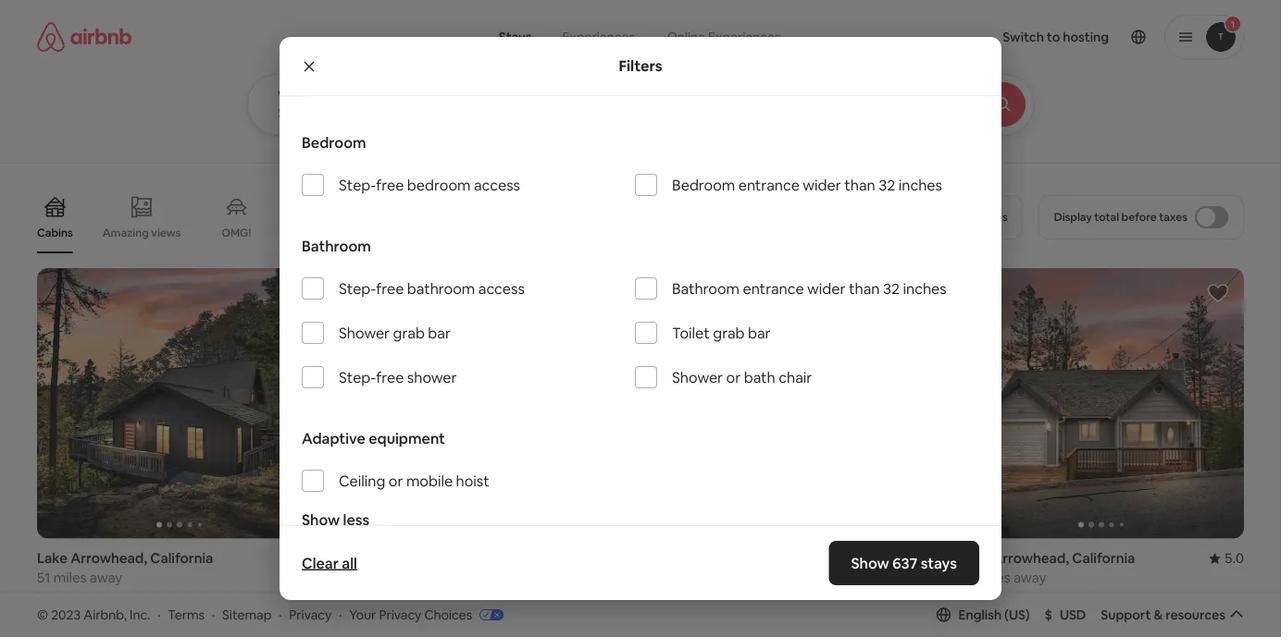 Task type: locate. For each thing, give the bounding box(es) containing it.
1 vertical spatial shower
[[672, 368, 723, 387]]

show
[[302, 511, 340, 530], [598, 525, 631, 542], [851, 554, 889, 573]]

0 horizontal spatial privacy
[[289, 607, 332, 624]]

miles inside lake arrowhead, california 52 miles away dec 10 – 15 $179 night
[[978, 569, 1011, 587]]

2 grab from the left
[[713, 324, 745, 343]]

1 vertical spatial entrance
[[743, 279, 804, 298]]

or left the bath
[[726, 368, 741, 387]]

– left 15
[[1005, 589, 1012, 607]]

arrowhead, for lake arrowhead, california 53 miles away nov 26 – dec 1 $400 night
[[378, 550, 455, 568]]

1 $400 from the left
[[37, 614, 71, 632]]

32
[[879, 175, 895, 194], [883, 279, 900, 298]]

experiences right online
[[708, 29, 781, 45]]

0 horizontal spatial $400
[[37, 614, 71, 632]]

grab right toilet
[[713, 324, 745, 343]]

1 vertical spatial access
[[478, 279, 525, 298]]

shower up step-free shower
[[339, 324, 390, 343]]

free left shower
[[376, 368, 404, 387]]

1 horizontal spatial grab
[[713, 324, 745, 343]]

miles inside the 'lake arrowhead, california 53 miles away nov 26 – dec 1 $400 night'
[[363, 569, 396, 587]]

miles up 4
[[53, 569, 86, 587]]

arrowhead, inside "lake arrowhead, california 51 miles away dec 4 – 9 $400 night"
[[71, 550, 147, 568]]

group for nov 12 – 17
[[652, 268, 937, 539]]

show 637 stays link
[[829, 542, 979, 586]]

0 vertical spatial shower
[[339, 324, 390, 343]]

– left 9
[[77, 589, 84, 607]]

choices
[[424, 607, 472, 624]]

arrowhead, for lake arrowhead, california 51 miles away dec 4 – 9 $400 night
[[71, 550, 147, 568]]

add to wishlist: lake arrowhead, california image
[[900, 282, 922, 305]]

adaptive
[[302, 429, 365, 448]]

–
[[77, 589, 84, 607], [392, 589, 399, 607], [697, 589, 704, 607], [1005, 589, 1012, 607]]

2 away from the left
[[399, 569, 432, 587]]

shower down toilet
[[672, 368, 723, 387]]

1 horizontal spatial add to wishlist: lake arrowhead, california image
[[1207, 282, 1229, 305]]

english (us) button
[[936, 607, 1030, 624]]

away for 9
[[90, 569, 122, 587]]

2 horizontal spatial miles
[[978, 569, 1011, 587]]

away up 1
[[399, 569, 432, 587]]

shower grab bar
[[339, 324, 451, 343]]

2 miles from the left
[[363, 569, 396, 587]]

1 vertical spatial free
[[376, 279, 404, 298]]

california inside "lake arrowhead, california 51 miles away dec 4 – 9 $400 night"
[[150, 550, 213, 568]]

lake up 52
[[959, 550, 990, 568]]

1 horizontal spatial show
[[598, 525, 631, 542]]

arrowhead, up 1
[[378, 550, 455, 568]]

privacy down 26
[[379, 607, 421, 624]]

0 vertical spatial step-
[[339, 175, 376, 194]]

group for nov 26 – dec 1
[[344, 268, 629, 539]]

1 horizontal spatial bathroom
[[672, 279, 740, 298]]

total
[[1094, 210, 1119, 224]]

0 horizontal spatial away
[[90, 569, 122, 587]]

miles for 4
[[53, 569, 86, 587]]

show left the map
[[598, 525, 631, 542]]

california inside lake arrowhead, california 52 miles away dec 10 – 15 $179 night
[[1072, 550, 1135, 568]]

– inside lake arrowhead, california 52 miles away dec 10 – 15 $179 night
[[1005, 589, 1012, 607]]

0 vertical spatial wider
[[803, 175, 841, 194]]

4.94 out of 5 average rating image
[[894, 550, 937, 568]]

1 vertical spatial or
[[389, 472, 403, 491]]

your
[[349, 607, 376, 624]]

lake
[[37, 550, 68, 568], [344, 550, 375, 568], [652, 550, 682, 568], [959, 550, 990, 568]]

step- up shower grab bar
[[339, 279, 376, 298]]

show less button
[[302, 511, 369, 530]]

or for ceiling
[[389, 472, 403, 491]]

bedroom
[[407, 175, 471, 194]]

3 free from the top
[[376, 368, 404, 387]]

2 vertical spatial free
[[376, 368, 404, 387]]

free up shower grab bar
[[376, 279, 404, 298]]

access right bathroom
[[478, 279, 525, 298]]

1 lake from the left
[[37, 550, 68, 568]]

2 dec from the left
[[402, 589, 427, 607]]

1 bar from the left
[[428, 324, 451, 343]]

bar down bathroom
[[428, 324, 451, 343]]

1 horizontal spatial bar
[[748, 324, 771, 343]]

· right inc.
[[158, 607, 161, 624]]

arrowhead, for lake arrowhead, california
[[685, 550, 762, 568]]

1 horizontal spatial nov
[[652, 589, 677, 607]]

1 dec from the left
[[37, 589, 63, 607]]

dec up english
[[959, 589, 985, 607]]

0 horizontal spatial miles
[[53, 569, 86, 587]]

0 vertical spatial inches
[[899, 175, 942, 194]]

1 privacy from the left
[[289, 607, 332, 624]]

1 arrowhead, from the left
[[71, 550, 147, 568]]

wider
[[803, 175, 841, 194], [807, 279, 846, 298]]

2 horizontal spatial show
[[851, 554, 889, 573]]

lake down the map
[[652, 550, 682, 568]]

lake up 53
[[344, 550, 375, 568]]

group
[[37, 181, 927, 254], [37, 268, 322, 539], [344, 268, 629, 539], [652, 268, 937, 539], [959, 268, 1244, 539]]

1 add to wishlist: lake arrowhead, california image from the left
[[285, 282, 307, 305]]

grab for toilet
[[713, 324, 745, 343]]

night inside nov 12 – 17 $225 night
[[686, 614, 719, 632]]

3 step- from the top
[[339, 368, 376, 387]]

$400 down 4
[[37, 614, 71, 632]]

clear
[[302, 554, 339, 573]]

1 – from the left
[[77, 589, 84, 607]]

step-
[[339, 175, 376, 194], [339, 279, 376, 298], [339, 368, 376, 387]]

lake up "51"
[[37, 550, 68, 568]]

show 637 stays
[[851, 554, 957, 573]]

show inside button
[[598, 525, 631, 542]]

– left 17
[[697, 589, 704, 607]]

away for dec
[[399, 569, 432, 587]]

1 horizontal spatial dec
[[402, 589, 427, 607]]

clear all
[[302, 554, 357, 573]]

– right 26
[[392, 589, 399, 607]]

3 night from the left
[[686, 614, 719, 632]]

bar up the bath
[[748, 324, 771, 343]]

than
[[844, 175, 875, 194], [849, 279, 880, 298]]

0 horizontal spatial dec
[[37, 589, 63, 607]]

experiences inside button
[[562, 29, 635, 45]]

away for 15
[[1014, 569, 1046, 587]]

ceiling
[[339, 472, 385, 491]]

0 horizontal spatial shower
[[339, 324, 390, 343]]

0 vertical spatial or
[[726, 368, 741, 387]]

night inside lake arrowhead, california 52 miles away dec 10 – 15 $179 night
[[992, 614, 1025, 632]]

night down 15
[[992, 614, 1025, 632]]

1 vertical spatial wider
[[807, 279, 846, 298]]

miles inside "lake arrowhead, california 51 miles away dec 4 – 9 $400 night"
[[53, 569, 86, 587]]

show left 637
[[851, 554, 889, 573]]

inches
[[899, 175, 942, 194], [903, 279, 947, 298]]

california for lake arrowhead, california
[[765, 550, 828, 568]]

– for $179
[[1005, 589, 1012, 607]]

nov left 12
[[652, 589, 677, 607]]

$ usd
[[1045, 607, 1086, 624]]

3 away from the left
[[1014, 569, 1046, 587]]

0 horizontal spatial bedroom
[[302, 133, 366, 152]]

bath
[[744, 368, 776, 387]]

4 california from the left
[[1072, 550, 1135, 568]]

1 vertical spatial bedroom
[[672, 175, 735, 194]]

show for show 637 stays
[[851, 554, 889, 573]]

3 california from the left
[[765, 550, 828, 568]]

3 dec from the left
[[959, 589, 985, 607]]

away inside lake arrowhead, california 52 miles away dec 10 – 15 $179 night
[[1014, 569, 1046, 587]]

than for bathroom entrance wider than 32 inches
[[849, 279, 880, 298]]

miles
[[53, 569, 86, 587], [363, 569, 396, 587], [978, 569, 1011, 587]]

your privacy choices
[[349, 607, 472, 624]]

0 horizontal spatial nov
[[344, 589, 370, 607]]

bathroom
[[407, 279, 475, 298]]

0 horizontal spatial bathroom
[[302, 237, 371, 256]]

shower
[[339, 324, 390, 343], [672, 368, 723, 387]]

views
[[151, 226, 181, 240]]

2 vertical spatial step-
[[339, 368, 376, 387]]

experiences up filters
[[562, 29, 635, 45]]

free
[[376, 175, 404, 194], [376, 279, 404, 298], [376, 368, 404, 387]]

miles up the '10'
[[978, 569, 1011, 587]]

1 nov from the left
[[344, 589, 370, 607]]

4 lake from the left
[[959, 550, 990, 568]]

arrowhead, up 15
[[993, 550, 1069, 568]]

None search field
[[247, 0, 1085, 135]]

bedroom entrance wider than 32 inches
[[672, 175, 942, 194]]

2 bar from the left
[[748, 324, 771, 343]]

2 free from the top
[[376, 279, 404, 298]]

nov
[[344, 589, 370, 607], [652, 589, 677, 607]]

0 horizontal spatial experiences
[[562, 29, 635, 45]]

access
[[474, 175, 520, 194], [478, 279, 525, 298]]

1 horizontal spatial 5.0
[[1224, 550, 1244, 568]]

access for step-free bathroom access
[[478, 279, 525, 298]]

2 horizontal spatial away
[[1014, 569, 1046, 587]]

access right bedroom
[[474, 175, 520, 194]]

– inside the 'lake arrowhead, california 53 miles away nov 26 – dec 1 $400 night'
[[392, 589, 399, 607]]

51
[[37, 569, 50, 587]]

4.94
[[909, 550, 937, 568]]

1 vertical spatial than
[[849, 279, 880, 298]]

0 vertical spatial bathroom
[[302, 237, 371, 256]]

step- left bedroom
[[339, 175, 376, 194]]

1 away from the left
[[90, 569, 122, 587]]

1 miles from the left
[[53, 569, 86, 587]]

sitemap
[[222, 607, 272, 624]]

5.0 left all
[[302, 550, 322, 568]]

0 vertical spatial bedroom
[[302, 133, 366, 152]]

1 horizontal spatial $400
[[344, 614, 378, 632]]

support & resources button
[[1101, 607, 1244, 624]]

1 horizontal spatial away
[[399, 569, 432, 587]]

bar for toilet grab bar
[[748, 324, 771, 343]]

0 horizontal spatial add to wishlist: lake arrowhead, california image
[[285, 282, 307, 305]]

2 add to wishlist: lake arrowhead, california image from the left
[[1207, 282, 1229, 305]]

2 arrowhead, from the left
[[378, 550, 455, 568]]

1 horizontal spatial privacy
[[379, 607, 421, 624]]

show left less
[[302, 511, 340, 530]]

1 horizontal spatial or
[[726, 368, 741, 387]]

0 horizontal spatial bar
[[428, 324, 451, 343]]

2 privacy from the left
[[379, 607, 421, 624]]

1 night from the left
[[74, 614, 106, 632]]

all
[[342, 554, 357, 573]]

lake for lake arrowhead, california 52 miles away dec 10 – 15 $179 night
[[959, 550, 990, 568]]

2 night from the left
[[381, 614, 414, 632]]

·
[[158, 607, 161, 624], [212, 607, 215, 624], [279, 607, 282, 624], [339, 607, 342, 624]]

2 horizontal spatial dec
[[959, 589, 985, 607]]

night down 26
[[381, 614, 414, 632]]

dec up ©
[[37, 589, 63, 607]]

1 vertical spatial 32
[[883, 279, 900, 298]]

stays button
[[484, 19, 547, 56]]

· left your
[[339, 607, 342, 624]]

– for $400
[[77, 589, 84, 607]]

2 $400 from the left
[[344, 614, 378, 632]]

637
[[893, 554, 918, 573]]

0 vertical spatial free
[[376, 175, 404, 194]]

$400 inside the 'lake arrowhead, california 53 miles away nov 26 – dec 1 $400 night'
[[344, 614, 378, 632]]

dec up your privacy choices on the left
[[402, 589, 427, 607]]

profile element
[[826, 0, 1244, 74]]

entrance for bathroom
[[743, 279, 804, 298]]

2 california from the left
[[458, 550, 521, 568]]

california
[[150, 550, 213, 568], [458, 550, 521, 568], [765, 550, 828, 568], [1072, 550, 1135, 568]]

0 horizontal spatial grab
[[393, 324, 425, 343]]

night
[[74, 614, 106, 632], [381, 614, 414, 632], [686, 614, 719, 632], [992, 614, 1025, 632]]

1 california from the left
[[150, 550, 213, 568]]

arrowhead, inside lake arrowhead, california 52 miles away dec 10 – 15 $179 night
[[993, 550, 1069, 568]]

lake for lake arrowhead, california 53 miles away nov 26 – dec 1 $400 night
[[344, 550, 375, 568]]

step- down shower grab bar
[[339, 368, 376, 387]]

bedroom
[[302, 133, 366, 152], [672, 175, 735, 194]]

what can we help you find? tab list
[[484, 19, 651, 56]]

1 step- from the top
[[339, 175, 376, 194]]

night down 9
[[74, 614, 106, 632]]

resources
[[1166, 607, 1226, 624]]

or
[[726, 368, 741, 387], [389, 472, 403, 491]]

0 horizontal spatial 5.0
[[302, 550, 322, 568]]

1 free from the top
[[376, 175, 404, 194]]

clear all button
[[293, 545, 366, 582]]

away inside the 'lake arrowhead, california 53 miles away nov 26 – dec 1 $400 night'
[[399, 569, 432, 587]]

miles up 26
[[363, 569, 396, 587]]

shower or bath chair
[[672, 368, 812, 387]]

1 horizontal spatial bedroom
[[672, 175, 735, 194]]

privacy
[[289, 607, 332, 624], [379, 607, 421, 624]]

– inside nov 12 – 17 $225 night
[[697, 589, 704, 607]]

castles
[[298, 226, 337, 240]]

– inside "lake arrowhead, california 51 miles away dec 4 – 9 $400 night"
[[77, 589, 84, 607]]

1 horizontal spatial shower
[[672, 368, 723, 387]]

arrowhead, up 9
[[71, 550, 147, 568]]

1 vertical spatial step-
[[339, 279, 376, 298]]

· left privacy link
[[279, 607, 282, 624]]

2 nov from the left
[[652, 589, 677, 607]]

california inside the 'lake arrowhead, california 53 miles away nov 26 – dec 1 $400 night'
[[458, 550, 521, 568]]

lake arrowhead, california
[[652, 550, 828, 568]]

free left bedroom
[[376, 175, 404, 194]]

2 lake from the left
[[344, 550, 375, 568]]

3 miles from the left
[[978, 569, 1011, 587]]

arrowhead, inside the 'lake arrowhead, california 53 miles away nov 26 – dec 1 $400 night'
[[378, 550, 455, 568]]

0 vertical spatial than
[[844, 175, 875, 194]]

0 vertical spatial 32
[[879, 175, 895, 194]]

night down 17
[[686, 614, 719, 632]]

dec inside "lake arrowhead, california 51 miles away dec 4 – 9 $400 night"
[[37, 589, 63, 607]]

(us)
[[1004, 607, 1030, 624]]

0 horizontal spatial or
[[389, 472, 403, 491]]

bar for shower grab bar
[[428, 324, 451, 343]]

add to wishlist: lake arrowhead, california image for lake arrowhead, california 52 miles away dec 10 – 15 $179 night
[[1207, 282, 1229, 305]]

2 step- from the top
[[339, 279, 376, 298]]

or left mobile
[[389, 472, 403, 491]]

· right terms at the left
[[212, 607, 215, 624]]

1
[[431, 589, 436, 607]]

4 – from the left
[[1005, 589, 1012, 607]]

1 vertical spatial bathroom
[[672, 279, 740, 298]]

lake inside "lake arrowhead, california 51 miles away dec 4 – 9 $400 night"
[[37, 550, 68, 568]]

1 horizontal spatial miles
[[363, 569, 396, 587]]

than for bedroom entrance wider than 32 inches
[[844, 175, 875, 194]]

grab up step-free shower
[[393, 324, 425, 343]]

away inside "lake arrowhead, california 51 miles away dec 4 – 9 $400 night"
[[90, 569, 122, 587]]

1 grab from the left
[[393, 324, 425, 343]]

privacy left your
[[289, 607, 332, 624]]

dec inside lake arrowhead, california 52 miles away dec 10 – 15 $179 night
[[959, 589, 985, 607]]

0 vertical spatial entrance
[[738, 175, 800, 194]]

4 night from the left
[[992, 614, 1025, 632]]

away up 9
[[90, 569, 122, 587]]

$400
[[37, 614, 71, 632], [344, 614, 378, 632]]

2 experiences from the left
[[708, 29, 781, 45]]

5.0 out of 5 average rating image
[[288, 550, 322, 568]]

32 for bedroom entrance wider than 32 inches
[[879, 175, 895, 194]]

dec inside the 'lake arrowhead, california 53 miles away nov 26 – dec 1 $400 night'
[[402, 589, 427, 607]]

or for shower
[[726, 368, 741, 387]]

bedroom down where
[[302, 133, 366, 152]]

0 horizontal spatial show
[[302, 511, 340, 530]]

entrance
[[738, 175, 800, 194], [743, 279, 804, 298]]

entrance for bedroom
[[738, 175, 800, 194]]

3 lake from the left
[[652, 550, 682, 568]]

1 horizontal spatial experiences
[[708, 29, 781, 45]]

shower for shower or bath chair
[[672, 368, 723, 387]]

4 arrowhead, from the left
[[993, 550, 1069, 568]]

3 – from the left
[[697, 589, 704, 607]]

bedroom down the 'stays' tab panel at the top of page
[[672, 175, 735, 194]]

arrowhead, up 17
[[685, 550, 762, 568]]

experiences
[[562, 29, 635, 45], [708, 29, 781, 45]]

1 experiences from the left
[[562, 29, 635, 45]]

add to wishlist: lake arrowhead, california image
[[285, 282, 307, 305], [1207, 282, 1229, 305]]

5.0 up resources
[[1224, 550, 1244, 568]]

lake inside lake arrowhead, california 52 miles away dec 10 – 15 $179 night
[[959, 550, 990, 568]]

1 5.0 from the left
[[302, 550, 322, 568]]

lake inside the 'lake arrowhead, california 53 miles away nov 26 – dec 1 $400 night'
[[344, 550, 375, 568]]

1 vertical spatial inches
[[903, 279, 947, 298]]

night inside "lake arrowhead, california 51 miles away dec 4 – 9 $400 night"
[[74, 614, 106, 632]]

0 vertical spatial access
[[474, 175, 520, 194]]

group for dec 10 – 15
[[959, 268, 1244, 539]]

Where field
[[278, 105, 520, 121]]

2 – from the left
[[392, 589, 399, 607]]

nov up your
[[344, 589, 370, 607]]

©
[[37, 607, 48, 624]]

$400 down 26
[[344, 614, 378, 632]]

nov inside nov 12 – 17 $225 night
[[652, 589, 677, 607]]

terms
[[168, 607, 205, 624]]

3 arrowhead, from the left
[[685, 550, 762, 568]]

away up 15
[[1014, 569, 1046, 587]]



Task type: vqa. For each thing, say whether or not it's contained in the screenshot.
$1,381
no



Task type: describe. For each thing, give the bounding box(es) containing it.
terms · sitemap · privacy
[[168, 607, 332, 624]]

display total before taxes button
[[1038, 195, 1244, 240]]

support & resources
[[1101, 607, 1226, 624]]

privacy link
[[289, 607, 332, 624]]

california for lake arrowhead, california 52 miles away dec 10 – 15 $179 night
[[1072, 550, 1135, 568]]

english (us)
[[959, 607, 1030, 624]]

add to wishlist: lake arrowhead, california image for lake arrowhead, california 51 miles away dec 4 – 9 $400 night
[[285, 282, 307, 305]]

shower for shower grab bar
[[339, 324, 390, 343]]

terms link
[[168, 607, 205, 624]]

32 for bathroom entrance wider than 32 inches
[[883, 279, 900, 298]]

show map
[[598, 525, 661, 542]]

english
[[959, 607, 1002, 624]]

display total before taxes
[[1054, 210, 1188, 224]]

free for bathroom
[[376, 279, 404, 298]]

taxes
[[1159, 210, 1188, 224]]

lake arrowhead, california 53 miles away nov 26 – dec 1 $400 night
[[344, 550, 521, 632]]

9
[[87, 589, 95, 607]]

online experiences link
[[651, 19, 797, 56]]

10
[[988, 589, 1002, 607]]

$400 inside "lake arrowhead, california 51 miles away dec 4 – 9 $400 night"
[[37, 614, 71, 632]]

online experiences
[[667, 29, 781, 45]]

15
[[1015, 589, 1029, 607]]

night inside the 'lake arrowhead, california 53 miles away nov 26 – dec 1 $400 night'
[[381, 614, 414, 632]]

privacy inside your privacy choices link
[[379, 607, 421, 624]]

lake arrowhead, california 52 miles away dec 10 – 15 $179 night
[[959, 550, 1135, 632]]

mobile
[[406, 472, 453, 491]]

dec for 51
[[37, 589, 63, 607]]

equipment
[[369, 429, 445, 448]]

inches for bedroom entrance wider than 32 inches
[[899, 175, 942, 194]]

california for lake arrowhead, california 53 miles away nov 26 – dec 1 $400 night
[[458, 550, 521, 568]]

step-free bathroom access
[[339, 279, 525, 298]]

inches for bathroom entrance wider than 32 inches
[[903, 279, 947, 298]]

© 2023 airbnb, inc. ·
[[37, 607, 161, 624]]

2023
[[51, 607, 81, 624]]

show for show less
[[302, 511, 340, 530]]

where
[[278, 88, 313, 102]]

amazing views
[[103, 226, 181, 240]]

filters dialog
[[280, 0, 1002, 601]]

airbnb,
[[84, 607, 127, 624]]

toilet
[[672, 324, 710, 343]]

show for show map
[[598, 525, 631, 542]]

your privacy choices link
[[349, 607, 504, 625]]

1 · from the left
[[158, 607, 161, 624]]

bedroom for bedroom entrance wider than 32 inches
[[672, 175, 735, 194]]

cabins
[[37, 226, 73, 240]]

step- for step-free bedroom access
[[339, 175, 376, 194]]

26
[[373, 589, 389, 607]]

before
[[1122, 210, 1157, 224]]

2 5.0 from the left
[[1224, 550, 1244, 568]]

display
[[1054, 210, 1092, 224]]

bathroom entrance wider than 32 inches
[[672, 279, 947, 298]]

lake arrowhead, california 51 miles away dec 4 – 9 $400 night
[[37, 550, 213, 632]]

miles for 26
[[363, 569, 396, 587]]

step-free shower
[[339, 368, 457, 387]]

chair
[[779, 368, 812, 387]]

$225
[[652, 614, 683, 632]]

filters
[[619, 56, 662, 75]]

omg!
[[221, 226, 251, 240]]

bathroom for bathroom
[[302, 237, 371, 256]]

bathroom for bathroom entrance wider than 32 inches
[[672, 279, 740, 298]]

usd
[[1060, 607, 1086, 624]]

dec for 52
[[959, 589, 985, 607]]

support
[[1101, 607, 1151, 624]]

4 · from the left
[[339, 607, 342, 624]]

nov inside the 'lake arrowhead, california 53 miles away nov 26 – dec 1 $400 night'
[[344, 589, 370, 607]]

$179
[[959, 614, 989, 632]]

lake for lake arrowhead, california 51 miles away dec 4 – 9 $400 night
[[37, 550, 68, 568]]

stays
[[921, 554, 957, 573]]

52
[[959, 569, 974, 587]]

adaptive equipment
[[302, 429, 445, 448]]

inc.
[[130, 607, 150, 624]]

stays tab panel
[[247, 74, 1085, 135]]

none search field containing stays
[[247, 0, 1085, 135]]

free for shower
[[376, 368, 404, 387]]

step-free bedroom access
[[339, 175, 520, 194]]

$
[[1045, 607, 1052, 624]]

bedroom for bedroom
[[302, 133, 366, 152]]

less
[[343, 511, 369, 530]]

miles for 10
[[978, 569, 1011, 587]]

53
[[344, 569, 360, 587]]

12
[[680, 589, 694, 607]]

sitemap link
[[222, 607, 272, 624]]

step- for step-free bathroom access
[[339, 279, 376, 298]]

17
[[707, 589, 720, 607]]

amazing
[[103, 226, 149, 240]]

show less
[[302, 511, 369, 530]]

3 · from the left
[[279, 607, 282, 624]]

ceiling or mobile hoist
[[339, 472, 489, 491]]

group containing amazing views
[[37, 181, 927, 254]]

2 · from the left
[[212, 607, 215, 624]]

hoist
[[456, 472, 489, 491]]

&
[[1154, 607, 1163, 624]]

step- for step-free shower
[[339, 368, 376, 387]]

– for 1
[[392, 589, 399, 607]]

stays
[[499, 29, 532, 45]]

grab for shower
[[393, 324, 425, 343]]

access for step-free bedroom access
[[474, 175, 520, 194]]

5.0 out of 5 average rating image
[[1210, 550, 1244, 568]]

california for lake arrowhead, california 51 miles away dec 4 – 9 $400 night
[[150, 550, 213, 568]]

online
[[667, 29, 705, 45]]

wider for bathroom
[[807, 279, 846, 298]]

shower
[[407, 368, 457, 387]]

group for dec 4 – 9
[[37, 268, 322, 539]]

toilet grab bar
[[672, 324, 771, 343]]

free for bedroom
[[376, 175, 404, 194]]

lake for lake arrowhead, california
[[652, 550, 682, 568]]

wider for bedroom
[[803, 175, 841, 194]]

map
[[634, 525, 661, 542]]

experiences button
[[547, 19, 651, 56]]

arrowhead, for lake arrowhead, california 52 miles away dec 10 – 15 $179 night
[[993, 550, 1069, 568]]

show map button
[[579, 512, 702, 556]]

nov 12 – 17 $225 night
[[652, 589, 720, 632]]



